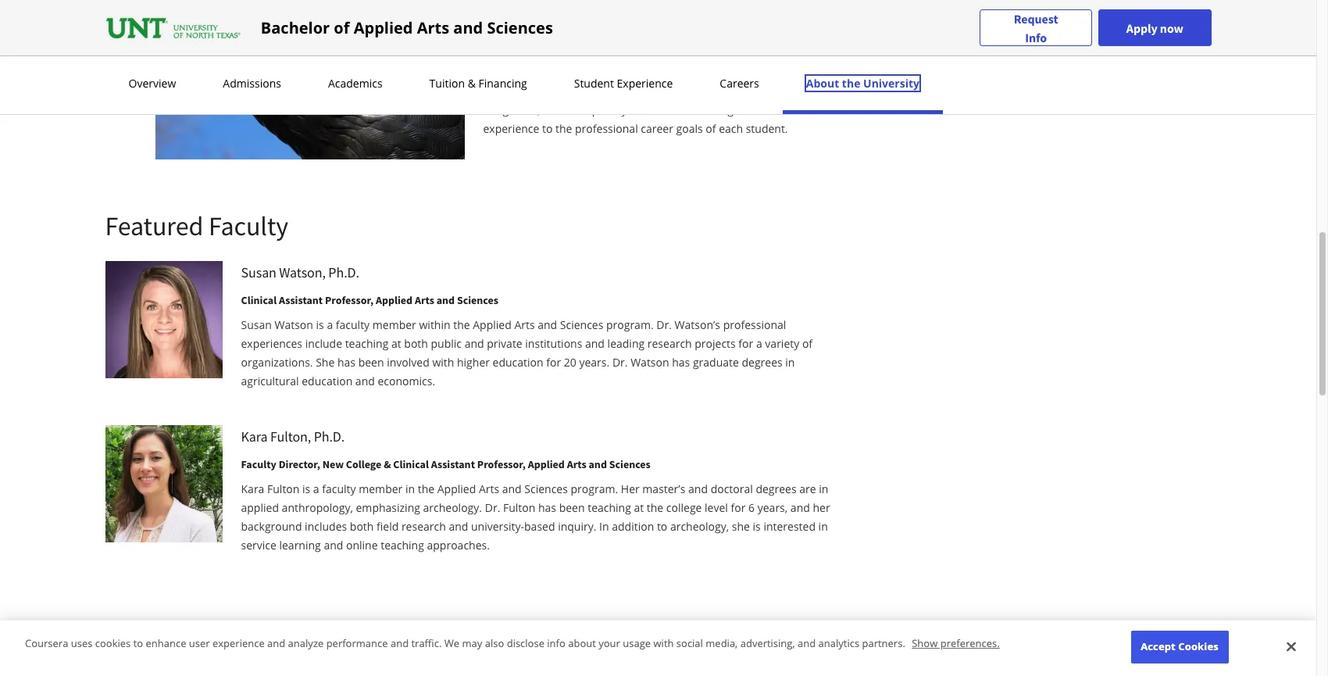 Task type: describe. For each thing, give the bounding box(es) containing it.
kara fulton, ph.d.
[[241, 427, 345, 445]]

variety
[[766, 336, 800, 351]]

1 vertical spatial teaching
[[588, 500, 632, 515]]

anthropology,
[[282, 500, 353, 515]]

and left analyze
[[267, 637, 286, 651]]

the down 'faculty director, new college & clinical assistant professor, applied arts and sciences'
[[418, 481, 435, 496]]

admissions link
[[218, 76, 286, 91]]

and up higher
[[465, 336, 484, 351]]

and left analytics
[[798, 637, 816, 651]]

online
[[346, 538, 378, 552]]

susan watson, ph.d.
[[241, 263, 360, 281]]

may
[[462, 637, 483, 651]]

background
[[241, 519, 302, 534]]

request info button
[[980, 9, 1093, 47]]

and left economics.
[[356, 373, 375, 388]]

sciences up financing
[[487, 17, 553, 38]]

student experience link
[[570, 76, 678, 91]]

involved
[[387, 355, 430, 369]]

experience
[[213, 637, 265, 651]]

level
[[705, 500, 728, 515]]

sciences up private
[[457, 293, 499, 307]]

the down master's at the bottom of page
[[647, 500, 664, 515]]

1 horizontal spatial education
[[493, 355, 544, 369]]

and up institutions
[[538, 317, 558, 332]]

careers
[[720, 76, 760, 91]]

experience
[[617, 76, 673, 91]]

also
[[485, 637, 504, 651]]

agricultural
[[241, 373, 299, 388]]

cookies
[[95, 637, 131, 651]]

and up within
[[437, 293, 455, 307]]

advertising,
[[741, 637, 796, 651]]

leading
[[608, 336, 645, 351]]

approaches.
[[427, 538, 490, 552]]

institutions
[[526, 336, 583, 351]]

inquiry.
[[558, 519, 597, 534]]

college
[[346, 457, 382, 471]]

overview
[[129, 76, 176, 91]]

ph.d. for susan watson, ph.d.
[[329, 263, 360, 281]]

0 vertical spatial for
[[739, 336, 754, 351]]

professional
[[724, 317, 787, 332]]

0 vertical spatial watson
[[275, 317, 313, 332]]

and up years.
[[585, 336, 605, 351]]

and up approaches.
[[449, 519, 469, 534]]

overview link
[[124, 76, 181, 91]]

student experience
[[574, 76, 673, 91]]

at inside susan watson is a faculty member within the applied arts and sciences program.  dr. watson's professional experiences include teaching at both public and private institutions and leading research projects for a variety of organizations.  she has been involved with higher education for 20 years.  dr. watson has graduate degrees in agricultural education and economics.
[[392, 336, 402, 351]]

sciences for in
[[525, 481, 568, 496]]

disclose
[[507, 637, 545, 651]]

doctoral
[[711, 481, 753, 496]]

in up emphasizing
[[406, 481, 415, 496]]

with inside privacy 'alert dialog'
[[654, 637, 674, 651]]

years,
[[758, 500, 788, 515]]

tuition & financing
[[430, 76, 527, 91]]

member for susan watson, ph.d.
[[373, 317, 417, 332]]

to inside privacy 'alert dialog'
[[133, 637, 143, 651]]

for inside 'kara fulton is a faculty member in the applied arts and sciences program.  her master's and doctoral degrees are in applied anthropology, emphasizing archeology.  dr. fulton has been teaching at the college level for 6 years, and her background includes both field research and university-based inquiry.  in addition to archeology, she is interested in service learning and online teaching approaches.'
[[731, 500, 746, 515]]

preferences.
[[941, 637, 1000, 651]]

and left traffic.
[[391, 637, 409, 651]]

cookies
[[1179, 640, 1219, 654]]

info
[[547, 637, 566, 651]]

request info
[[1014, 11, 1059, 45]]

1 horizontal spatial fulton
[[503, 500, 536, 515]]

6
[[749, 500, 755, 515]]

1 vertical spatial for
[[547, 355, 561, 369]]

private
[[487, 336, 523, 351]]

request
[[1014, 11, 1059, 26]]

experiences
[[241, 336, 303, 351]]

about
[[568, 637, 596, 651]]

featured
[[105, 209, 203, 242]]

0 horizontal spatial assistant
[[279, 293, 323, 307]]

0 vertical spatial professor,
[[325, 293, 374, 307]]

analyze
[[288, 637, 324, 651]]

1 vertical spatial watson
[[631, 355, 670, 369]]

1 vertical spatial education
[[302, 373, 353, 388]]

2 vertical spatial teaching
[[381, 538, 424, 552]]

susan for susan watson, ph.d.
[[241, 263, 277, 281]]

based
[[525, 519, 555, 534]]

university
[[864, 76, 920, 91]]

been inside susan watson is a faculty member within the applied arts and sciences program.  dr. watson's professional experiences include teaching at both public and private institutions and leading research projects for a variety of organizations.  she has been involved with higher education for 20 years.  dr. watson has graduate degrees in agricultural education and economics.
[[359, 355, 384, 369]]

in right are
[[819, 481, 829, 496]]

enhance
[[146, 637, 186, 651]]

academics link
[[324, 76, 387, 91]]

accept
[[1141, 640, 1176, 654]]

is for watson,
[[316, 317, 324, 332]]

apply now
[[1127, 20, 1184, 36]]

partners.
[[863, 637, 906, 651]]

watson's
[[675, 317, 721, 332]]

field
[[377, 519, 399, 534]]

faculty for kara fulton, ph.d.
[[322, 481, 356, 496]]

tuition
[[430, 76, 465, 91]]

are
[[800, 481, 817, 496]]

sciences for within
[[560, 317, 604, 332]]

service
[[241, 538, 277, 552]]

applied for assistant
[[528, 457, 565, 471]]

uses
[[71, 637, 93, 651]]

new
[[323, 457, 344, 471]]

public
[[431, 336, 462, 351]]

archeology.
[[423, 500, 482, 515]]

applied up involved
[[376, 293, 413, 307]]

dr. inside 'kara fulton is a faculty member in the applied arts and sciences program.  her master's and doctoral degrees are in applied anthropology, emphasizing archeology.  dr. fulton has been teaching at the college level for 6 years, and her background includes both field research and university-based inquiry.  in addition to archeology, she is interested in service learning and online teaching approaches.'
[[485, 500, 501, 515]]

social
[[677, 637, 703, 651]]

kara for kara fulton is a faculty member in the applied arts and sciences program.  her master's and doctoral degrees are in applied anthropology, emphasizing archeology.  dr. fulton has been teaching at the college level for 6 years, and her background includes both field research and university-based inquiry.  in addition to archeology, she is interested in service learning and online teaching approaches.
[[241, 481, 265, 496]]

financing
[[479, 76, 527, 91]]

both inside 'kara fulton is a faculty member in the applied arts and sciences program.  her master's and doctoral degrees are in applied anthropology, emphasizing archeology.  dr. fulton has been teaching at the college level for 6 years, and her background includes both field research and university-based inquiry.  in addition to archeology, she is interested in service learning and online teaching approaches.'
[[350, 519, 374, 534]]

ph.d. for kara fulton, ph.d.
[[314, 427, 345, 445]]

addition
[[612, 519, 655, 534]]

and up tuition & financing
[[454, 17, 483, 38]]

academics
[[328, 76, 383, 91]]

archeology,
[[671, 519, 729, 534]]

and up the college
[[689, 481, 708, 496]]

in
[[600, 519, 609, 534]]

sciences for assistant
[[609, 457, 651, 471]]

university of north texas image
[[105, 15, 242, 40]]

degrees inside 'kara fulton is a faculty member in the applied arts and sciences program.  her master's and doctoral degrees are in applied anthropology, emphasizing archeology.  dr. fulton has been teaching at the college level for 6 years, and her background includes both field research and university-based inquiry.  in addition to archeology, she is interested in service learning and online teaching approaches.'
[[756, 481, 797, 496]]



Task type: locate. For each thing, give the bounding box(es) containing it.
has
[[338, 355, 356, 369], [672, 355, 690, 369], [539, 500, 557, 515]]

0 horizontal spatial fulton
[[267, 481, 300, 496]]

analytics
[[819, 637, 860, 651]]

0 horizontal spatial professor,
[[325, 293, 374, 307]]

0 vertical spatial been
[[359, 355, 384, 369]]

applied up academics
[[354, 17, 413, 38]]

teaching down the field
[[381, 538, 424, 552]]

1 vertical spatial faculty
[[241, 457, 277, 471]]

program. inside susan watson is a faculty member within the applied arts and sciences program.  dr. watson's professional experiences include teaching at both public and private institutions and leading research projects for a variety of organizations.  she has been involved with higher education for 20 years.  dr. watson has graduate degrees in agricultural education and economics.
[[607, 317, 654, 332]]

arts for in
[[479, 481, 500, 496]]

fulton up based
[[503, 500, 536, 515]]

economics.
[[378, 373, 436, 388]]

applied for in
[[438, 481, 476, 496]]

faculty for susan watson, ph.d.
[[336, 317, 370, 332]]

1 vertical spatial is
[[303, 481, 311, 496]]

privacy alert dialog
[[0, 621, 1317, 676]]

arts up university-
[[479, 481, 500, 496]]

has left graduate
[[672, 355, 690, 369]]

member up emphasizing
[[359, 481, 403, 496]]

professor, up include
[[325, 293, 374, 307]]

of inside susan watson is a faculty member within the applied arts and sciences program.  dr. watson's professional experiences include teaching at both public and private institutions and leading research projects for a variety of organizations.  she has been involved with higher education for 20 years.  dr. watson has graduate degrees in agricultural education and economics.
[[803, 336, 813, 351]]

sciences up "her"
[[609, 457, 651, 471]]

and up "in"
[[589, 457, 607, 471]]

susan left watson,
[[241, 263, 277, 281]]

2 vertical spatial dr.
[[485, 500, 501, 515]]

faculty left director,
[[241, 457, 277, 471]]

a for kara fulton, ph.d.
[[313, 481, 319, 496]]

about
[[807, 76, 840, 91]]

accept cookies
[[1141, 640, 1219, 654]]

clinical right college
[[393, 457, 429, 471]]

user
[[189, 637, 210, 651]]

0 vertical spatial clinical
[[241, 293, 277, 307]]

applied inside susan watson is a faculty member within the applied arts and sciences program.  dr. watson's professional experiences include teaching at both public and private institutions and leading research projects for a variety of organizations.  she has been involved with higher education for 20 years.  dr. watson has graduate degrees in agricultural education and economics.
[[473, 317, 512, 332]]

2 horizontal spatial has
[[672, 355, 690, 369]]

her
[[813, 500, 831, 515]]

1 kara from the top
[[241, 427, 268, 445]]

she
[[732, 519, 750, 534]]

2 horizontal spatial is
[[753, 519, 761, 534]]

careers link
[[716, 76, 764, 91]]

for left the 6 on the right bottom
[[731, 500, 746, 515]]

0 vertical spatial ph.d.
[[329, 263, 360, 281]]

professor, up university-
[[477, 457, 526, 471]]

member down clinical assistant professor, applied arts and sciences
[[373, 317, 417, 332]]

1 horizontal spatial professor,
[[477, 457, 526, 471]]

0 vertical spatial fulton
[[267, 481, 300, 496]]

of right variety in the right of the page
[[803, 336, 813, 351]]

with down 'public'
[[433, 355, 454, 369]]

of right bachelor
[[334, 17, 350, 38]]

0 vertical spatial faculty
[[209, 209, 289, 242]]

sciences inside 'kara fulton is a faculty member in the applied arts and sciences program.  her master's and doctoral degrees are in applied anthropology, emphasizing archeology.  dr. fulton has been teaching at the college level for 6 years, and her background includes both field research and university-based inquiry.  in addition to archeology, she is interested in service learning and online teaching approaches.'
[[525, 481, 568, 496]]

dr. down leading
[[613, 355, 628, 369]]

assistant
[[279, 293, 323, 307], [431, 457, 475, 471]]

1 horizontal spatial to
[[657, 519, 668, 534]]

2 vertical spatial for
[[731, 500, 746, 515]]

program. inside 'kara fulton is a faculty member in the applied arts and sciences program.  her master's and doctoral degrees are in applied anthropology, emphasizing archeology.  dr. fulton has been teaching at the college level for 6 years, and her background includes both field research and university-based inquiry.  in addition to archeology, she is interested in service learning and online teaching approaches.'
[[571, 481, 618, 496]]

& right tuition
[[468, 76, 476, 91]]

program. for susan watson, ph.d.
[[607, 317, 654, 332]]

dr. up university-
[[485, 500, 501, 515]]

higher
[[457, 355, 490, 369]]

performance
[[326, 637, 388, 651]]

0 horizontal spatial has
[[338, 355, 356, 369]]

at up addition at the bottom of the page
[[634, 500, 644, 515]]

applied
[[354, 17, 413, 38], [376, 293, 413, 307], [473, 317, 512, 332], [528, 457, 565, 471], [438, 481, 476, 496]]

at inside 'kara fulton is a faculty member in the applied arts and sciences program.  her master's and doctoral degrees are in applied anthropology, emphasizing archeology.  dr. fulton has been teaching at the college level for 6 years, and her background includes both field research and university-based inquiry.  in addition to archeology, she is interested in service learning and online teaching approaches.'
[[634, 500, 644, 515]]

1 vertical spatial &
[[384, 457, 391, 471]]

teaching right include
[[345, 336, 389, 351]]

2 susan from the top
[[241, 317, 272, 332]]

& right college
[[384, 457, 391, 471]]

0 vertical spatial to
[[657, 519, 668, 534]]

1 horizontal spatial both
[[404, 336, 428, 351]]

student
[[574, 76, 614, 91]]

1 vertical spatial professor,
[[477, 457, 526, 471]]

2 horizontal spatial a
[[757, 336, 763, 351]]

research down archeology.
[[402, 519, 446, 534]]

watson down leading
[[631, 355, 670, 369]]

research down watson's
[[648, 336, 692, 351]]

1 horizontal spatial has
[[539, 500, 557, 515]]

at
[[392, 336, 402, 351], [634, 500, 644, 515]]

1 vertical spatial ph.d.
[[314, 427, 345, 445]]

teaching inside susan watson is a faculty member within the applied arts and sciences program.  dr. watson's professional experiences include teaching at both public and private institutions and leading research projects for a variety of organizations.  she has been involved with higher education for 20 years.  dr. watson has graduate degrees in agricultural education and economics.
[[345, 336, 389, 351]]

about the university link
[[802, 76, 925, 91]]

1 vertical spatial assistant
[[431, 457, 475, 471]]

applied up 'kara fulton is a faculty member in the applied arts and sciences program.  her master's and doctoral degrees are in applied anthropology, emphasizing archeology.  dr. fulton has been teaching at the college level for 6 years, and her background includes both field research and university-based inquiry.  in addition to archeology, she is interested in service learning and online teaching approaches.'
[[528, 457, 565, 471]]

years.
[[580, 355, 610, 369]]

program. left "her"
[[571, 481, 618, 496]]

tuition & financing link
[[425, 76, 532, 91]]

1 vertical spatial kara
[[241, 481, 265, 496]]

and down are
[[791, 500, 811, 515]]

faculty down the new
[[322, 481, 356, 496]]

within
[[419, 317, 451, 332]]

of
[[334, 17, 350, 38], [803, 336, 813, 351]]

master's
[[643, 481, 686, 496]]

been up inquiry. on the left
[[559, 500, 585, 515]]

faculty up susan watson, ph.d.
[[209, 209, 289, 242]]

arts up private
[[515, 317, 535, 332]]

degrees inside susan watson is a faculty member within the applied arts and sciences program.  dr. watson's professional experiences include teaching at both public and private institutions and leading research projects for a variety of organizations.  she has been involved with higher education for 20 years.  dr. watson has graduate degrees in agricultural education and economics.
[[742, 355, 783, 369]]

1 horizontal spatial of
[[803, 336, 813, 351]]

both up online
[[350, 519, 374, 534]]

0 horizontal spatial at
[[392, 336, 402, 351]]

watson up experiences
[[275, 317, 313, 332]]

0 horizontal spatial a
[[313, 481, 319, 496]]

a up include
[[327, 317, 333, 332]]

show
[[912, 637, 938, 651]]

college
[[667, 500, 702, 515]]

kara up applied
[[241, 481, 265, 496]]

research inside 'kara fulton is a faculty member in the applied arts and sciences program.  her master's and doctoral degrees are in applied anthropology, emphasizing archeology.  dr. fulton has been teaching at the college level for 6 years, and her background includes both field research and university-based inquiry.  in addition to archeology, she is interested in service learning and online teaching approaches.'
[[402, 519, 446, 534]]

0 horizontal spatial education
[[302, 373, 353, 388]]

a for susan watson, ph.d.
[[327, 317, 333, 332]]

0 horizontal spatial to
[[133, 637, 143, 651]]

clinical assistant professor, applied arts and sciences
[[241, 293, 499, 307]]

susan
[[241, 263, 277, 281], [241, 317, 272, 332]]

2 horizontal spatial dr.
[[657, 317, 672, 332]]

program. up leading
[[607, 317, 654, 332]]

0 vertical spatial of
[[334, 17, 350, 38]]

both up involved
[[404, 336, 428, 351]]

apply now button
[[1099, 9, 1212, 46]]

and up university-
[[502, 481, 522, 496]]

and
[[454, 17, 483, 38], [437, 293, 455, 307], [538, 317, 558, 332], [465, 336, 484, 351], [585, 336, 605, 351], [356, 373, 375, 388], [589, 457, 607, 471], [502, 481, 522, 496], [689, 481, 708, 496], [791, 500, 811, 515], [449, 519, 469, 534], [324, 538, 343, 552], [267, 637, 286, 651], [391, 637, 409, 651], [798, 637, 816, 651]]

organizations.
[[241, 355, 313, 369]]

0 vertical spatial education
[[493, 355, 544, 369]]

been inside 'kara fulton is a faculty member in the applied arts and sciences program.  her master's and doctoral degrees are in applied anthropology, emphasizing archeology.  dr. fulton has been teaching at the college level for 6 years, and her background includes both field research and university-based inquiry.  in addition to archeology, she is interested in service learning and online teaching approaches.'
[[559, 500, 585, 515]]

arts inside susan watson is a faculty member within the applied arts and sciences program.  dr. watson's professional experiences include teaching at both public and private institutions and leading research projects for a variety of organizations.  she has been involved with higher education for 20 years.  dr. watson has graduate degrees in agricultural education and economics.
[[515, 317, 535, 332]]

emphasizing
[[356, 500, 421, 515]]

2 vertical spatial a
[[313, 481, 319, 496]]

degrees down variety in the right of the page
[[742, 355, 783, 369]]

in down variety in the right of the page
[[786, 355, 795, 369]]

1 vertical spatial fulton
[[503, 500, 536, 515]]

member for kara fulton, ph.d.
[[359, 481, 403, 496]]

a up anthropology,
[[313, 481, 319, 496]]

is inside susan watson is a faculty member within the applied arts and sciences program.  dr. watson's professional experiences include teaching at both public and private institutions and leading research projects for a variety of organizations.  she has been involved with higher education for 20 years.  dr. watson has graduate degrees in agricultural education and economics.
[[316, 317, 324, 332]]

to down the college
[[657, 519, 668, 534]]

1 susan from the top
[[241, 263, 277, 281]]

your
[[599, 637, 621, 651]]

arts for within
[[515, 317, 535, 332]]

1 vertical spatial program.
[[571, 481, 618, 496]]

0 vertical spatial dr.
[[657, 317, 672, 332]]

0 vertical spatial member
[[373, 317, 417, 332]]

1 vertical spatial at
[[634, 500, 644, 515]]

faculty inside 'kara fulton is a faculty member in the applied arts and sciences program.  her master's and doctoral degrees are in applied anthropology, emphasizing archeology.  dr. fulton has been teaching at the college level for 6 years, and her background includes both field research and university-based inquiry.  in addition to archeology, she is interested in service learning and online teaching approaches.'
[[322, 481, 356, 496]]

is for fulton,
[[303, 481, 311, 496]]

with inside susan watson is a faculty member within the applied arts and sciences program.  dr. watson's professional experiences include teaching at both public and private institutions and leading research projects for a variety of organizations.  she has been involved with higher education for 20 years.  dr. watson has graduate degrees in agricultural education and economics.
[[433, 355, 454, 369]]

ph.d. up the new
[[314, 427, 345, 445]]

kara for kara fulton, ph.d.
[[241, 427, 268, 445]]

applied for within
[[473, 317, 512, 332]]

she
[[316, 355, 335, 369]]

traffic.
[[412, 637, 442, 651]]

dr. left watson's
[[657, 317, 672, 332]]

applied
[[241, 500, 279, 515]]

includes
[[305, 519, 347, 534]]

coursera uses cookies to enhance user experience and analyze performance and traffic. we may also disclose info about your usage with social media, advertising, and analytics partners. show preferences.
[[25, 637, 1000, 651]]

1 horizontal spatial with
[[654, 637, 674, 651]]

0 horizontal spatial watson
[[275, 317, 313, 332]]

fulton,
[[270, 427, 311, 445]]

0 horizontal spatial is
[[303, 481, 311, 496]]

1 vertical spatial of
[[803, 336, 813, 351]]

clinical
[[241, 293, 277, 307], [393, 457, 429, 471]]

for
[[739, 336, 754, 351], [547, 355, 561, 369], [731, 500, 746, 515]]

a down professional
[[757, 336, 763, 351]]

1 horizontal spatial assistant
[[431, 457, 475, 471]]

interested
[[764, 519, 816, 534]]

susan for susan watson is a faculty member within the applied arts and sciences program.  dr. watson's professional experiences include teaching at both public and private institutions and leading research projects for a variety of organizations.  she has been involved with higher education for 20 years.  dr. watson has graduate degrees in agricultural education and economics.
[[241, 317, 272, 332]]

her
[[621, 481, 640, 496]]

0 horizontal spatial with
[[433, 355, 454, 369]]

1 vertical spatial faculty
[[322, 481, 356, 496]]

1 horizontal spatial been
[[559, 500, 585, 515]]

0 horizontal spatial dr.
[[485, 500, 501, 515]]

0 vertical spatial a
[[327, 317, 333, 332]]

0 horizontal spatial &
[[384, 457, 391, 471]]

1 horizontal spatial dr.
[[613, 355, 628, 369]]

with
[[433, 355, 454, 369], [654, 637, 674, 651]]

sciences inside susan watson is a faculty member within the applied arts and sciences program.  dr. watson's professional experiences include teaching at both public and private institutions and leading research projects for a variety of organizations.  she has been involved with higher education for 20 years.  dr. watson has graduate degrees in agricultural education and economics.
[[560, 317, 604, 332]]

0 vertical spatial faculty
[[336, 317, 370, 332]]

arts inside 'kara fulton is a faculty member in the applied arts and sciences program.  her master's and doctoral degrees are in applied anthropology, emphasizing archeology.  dr. fulton has been teaching at the college level for 6 years, and her background includes both field research and university-based inquiry.  in addition to archeology, she is interested in service learning and online teaching approaches.'
[[479, 481, 500, 496]]

0 vertical spatial at
[[392, 336, 402, 351]]

0 horizontal spatial research
[[402, 519, 446, 534]]

0 vertical spatial both
[[404, 336, 428, 351]]

info
[[1026, 29, 1047, 45]]

0 horizontal spatial of
[[334, 17, 350, 38]]

faculty
[[209, 209, 289, 242], [241, 457, 277, 471]]

applied up archeology.
[[438, 481, 476, 496]]

1 horizontal spatial &
[[468, 76, 476, 91]]

watson
[[275, 317, 313, 332], [631, 355, 670, 369]]

1 horizontal spatial research
[[648, 336, 692, 351]]

to right cookies
[[133, 637, 143, 651]]

1 vertical spatial been
[[559, 500, 585, 515]]

susan watson, ph.d. image
[[105, 261, 222, 378]]

arts up within
[[415, 293, 435, 307]]

kara fulton, ph.d. image
[[105, 425, 222, 542]]

2 kara from the top
[[241, 481, 265, 496]]

1 vertical spatial to
[[133, 637, 143, 651]]

professor,
[[325, 293, 374, 307], [477, 457, 526, 471]]

apply
[[1127, 20, 1158, 36]]

for left 20
[[547, 355, 561, 369]]

arts up tuition
[[417, 17, 450, 38]]

is
[[316, 317, 324, 332], [303, 481, 311, 496], [753, 519, 761, 534]]

0 vertical spatial degrees
[[742, 355, 783, 369]]

susan up experiences
[[241, 317, 272, 332]]

now
[[1161, 20, 1184, 36]]

1 vertical spatial member
[[359, 481, 403, 496]]

susan watson is a faculty member within the applied arts and sciences program.  dr. watson's professional experiences include teaching at both public and private institutions and leading research projects for a variety of organizations.  she has been involved with higher education for 20 years.  dr. watson has graduate degrees in agricultural education and economics.
[[241, 317, 813, 388]]

in inside susan watson is a faculty member within the applied arts and sciences program.  dr. watson's professional experiences include teaching at both public and private institutions and leading research projects for a variety of organizations.  she has been involved with higher education for 20 years.  dr. watson has graduate degrees in agricultural education and economics.
[[786, 355, 795, 369]]

assistant down susan watson, ph.d.
[[279, 293, 323, 307]]

has inside 'kara fulton is a faculty member in the applied arts and sciences program.  her master's and doctoral degrees are in applied anthropology, emphasizing archeology.  dr. fulton has been teaching at the college level for 6 years, and her background includes both field research and university-based inquiry.  in addition to archeology, she is interested in service learning and online teaching approaches.'
[[539, 500, 557, 515]]

both
[[404, 336, 428, 351], [350, 519, 374, 534]]

faculty
[[336, 317, 370, 332], [322, 481, 356, 496]]

1 horizontal spatial a
[[327, 317, 333, 332]]

applied inside 'kara fulton is a faculty member in the applied arts and sciences program.  her master's and doctoral degrees are in applied anthropology, emphasizing archeology.  dr. fulton has been teaching at the college level for 6 years, and her background includes both field research and university-based inquiry.  in addition to archeology, she is interested in service learning and online teaching approaches.'
[[438, 481, 476, 496]]

a inside 'kara fulton is a faculty member in the applied arts and sciences program.  her master's and doctoral degrees are in applied anthropology, emphasizing archeology.  dr. fulton has been teaching at the college level for 6 years, and her background includes both field research and university-based inquiry.  in addition to archeology, she is interested in service learning and online teaching approaches.'
[[313, 481, 319, 496]]

has up based
[[539, 500, 557, 515]]

1 horizontal spatial at
[[634, 500, 644, 515]]

media,
[[706, 637, 738, 651]]

1 vertical spatial clinical
[[393, 457, 429, 471]]

0 vertical spatial is
[[316, 317, 324, 332]]

arts up inquiry. on the left
[[567, 457, 587, 471]]

program.
[[607, 317, 654, 332], [571, 481, 618, 496]]

0 horizontal spatial clinical
[[241, 293, 277, 307]]

0 vertical spatial with
[[433, 355, 454, 369]]

the up 'public'
[[454, 317, 470, 332]]

at up involved
[[392, 336, 402, 351]]

applied up private
[[473, 317, 512, 332]]

dr.
[[657, 317, 672, 332], [613, 355, 628, 369], [485, 500, 501, 515]]

usage
[[623, 637, 651, 651]]

is up include
[[316, 317, 324, 332]]

0 vertical spatial susan
[[241, 263, 277, 281]]

1 vertical spatial with
[[654, 637, 674, 651]]

0 horizontal spatial been
[[359, 355, 384, 369]]

0 horizontal spatial both
[[350, 519, 374, 534]]

kara left the fulton,
[[241, 427, 268, 445]]

is right she in the bottom right of the page
[[753, 519, 761, 534]]

to inside 'kara fulton is a faculty member in the applied arts and sciences program.  her master's and doctoral degrees are in applied anthropology, emphasizing archeology.  dr. fulton has been teaching at the college level for 6 years, and her background includes both field research and university-based inquiry.  in addition to archeology, she is interested in service learning and online teaching approaches.'
[[657, 519, 668, 534]]

member inside susan watson is a faculty member within the applied arts and sciences program.  dr. watson's professional experiences include teaching at both public and private institutions and leading research projects for a variety of organizations.  she has been involved with higher education for 20 years.  dr. watson has graduate degrees in agricultural education and economics.
[[373, 317, 417, 332]]

is up anthropology,
[[303, 481, 311, 496]]

susan inside susan watson is a faculty member within the applied arts and sciences program.  dr. watson's professional experiences include teaching at both public and private institutions and leading research projects for a variety of organizations.  she has been involved with higher education for 20 years.  dr. watson has graduate degrees in agricultural education and economics.
[[241, 317, 272, 332]]

0 vertical spatial research
[[648, 336, 692, 351]]

fulton down director,
[[267, 481, 300, 496]]

degrees up years,
[[756, 481, 797, 496]]

20
[[564, 355, 577, 369]]

the right about on the right top of page
[[843, 76, 861, 91]]

1 vertical spatial research
[[402, 519, 446, 534]]

education down private
[[493, 355, 544, 369]]

faculty down clinical assistant professor, applied arts and sciences
[[336, 317, 370, 332]]

with left social
[[654, 637, 674, 651]]

1 vertical spatial dr.
[[613, 355, 628, 369]]

1 vertical spatial susan
[[241, 317, 272, 332]]

include
[[305, 336, 342, 351]]

teaching up "in"
[[588, 500, 632, 515]]

education down she
[[302, 373, 353, 388]]

0 vertical spatial assistant
[[279, 293, 323, 307]]

1 vertical spatial both
[[350, 519, 374, 534]]

the inside susan watson is a faculty member within the applied arts and sciences program.  dr. watson's professional experiences include teaching at both public and private institutions and leading research projects for a variety of organizations.  she has been involved with higher education for 20 years.  dr. watson has graduate degrees in agricultural education and economics.
[[454, 317, 470, 332]]

assistant up archeology.
[[431, 457, 475, 471]]

2 vertical spatial is
[[753, 519, 761, 534]]

1 horizontal spatial clinical
[[393, 457, 429, 471]]

0 vertical spatial program.
[[607, 317, 654, 332]]

fulton
[[267, 481, 300, 496], [503, 500, 536, 515]]

sciences up institutions
[[560, 317, 604, 332]]

bachelor
[[261, 17, 330, 38]]

sciences up based
[[525, 481, 568, 496]]

both inside susan watson is a faculty member within the applied arts and sciences program.  dr. watson's professional experiences include teaching at both public and private institutions and leading research projects for a variety of organizations.  she has been involved with higher education for 20 years.  dr. watson has graduate degrees in agricultural education and economics.
[[404, 336, 428, 351]]

1 horizontal spatial watson
[[631, 355, 670, 369]]

projects
[[695, 336, 736, 351]]

research inside susan watson is a faculty member within the applied arts and sciences program.  dr. watson's professional experiences include teaching at both public and private institutions and leading research projects for a variety of organizations.  she has been involved with higher education for 20 years.  dr. watson has graduate degrees in agricultural education and economics.
[[648, 336, 692, 351]]

0 vertical spatial teaching
[[345, 336, 389, 351]]

about the university
[[807, 76, 920, 91]]

0 vertical spatial kara
[[241, 427, 268, 445]]

watson,
[[279, 263, 326, 281]]

clinical up experiences
[[241, 293, 277, 307]]

graduate
[[693, 355, 739, 369]]

learning
[[279, 538, 321, 552]]

university-
[[471, 519, 525, 534]]

arts for assistant
[[567, 457, 587, 471]]

been left involved
[[359, 355, 384, 369]]

for down professional
[[739, 336, 754, 351]]

in down her
[[819, 519, 828, 534]]

1 horizontal spatial is
[[316, 317, 324, 332]]

kara inside 'kara fulton is a faculty member in the applied arts and sciences program.  her master's and doctoral degrees are in applied anthropology, emphasizing archeology.  dr. fulton has been teaching at the college level for 6 years, and her background includes both field research and university-based inquiry.  in addition to archeology, she is interested in service learning and online teaching approaches.'
[[241, 481, 265, 496]]

1 vertical spatial a
[[757, 336, 763, 351]]

0 vertical spatial &
[[468, 76, 476, 91]]

program. for kara fulton, ph.d.
[[571, 481, 618, 496]]

1 vertical spatial degrees
[[756, 481, 797, 496]]

faculty inside susan watson is a faculty member within the applied arts and sciences program.  dr. watson's professional experiences include teaching at both public and private institutions and leading research projects for a variety of organizations.  she has been involved with higher education for 20 years.  dr. watson has graduate degrees in agricultural education and economics.
[[336, 317, 370, 332]]

member inside 'kara fulton is a faculty member in the applied arts and sciences program.  her master's and doctoral degrees are in applied anthropology, emphasizing archeology.  dr. fulton has been teaching at the college level for 6 years, and her background includes both field research and university-based inquiry.  in addition to archeology, she is interested in service learning and online teaching approaches.'
[[359, 481, 403, 496]]

accept cookies button
[[1132, 631, 1229, 664]]

ph.d. up clinical assistant professor, applied arts and sciences
[[329, 263, 360, 281]]

has right she
[[338, 355, 356, 369]]

director,
[[279, 457, 320, 471]]

featured faculty
[[105, 209, 289, 242]]

we
[[445, 637, 460, 651]]

and down includes
[[324, 538, 343, 552]]



Task type: vqa. For each thing, say whether or not it's contained in the screenshot.
leftmost is
yes



